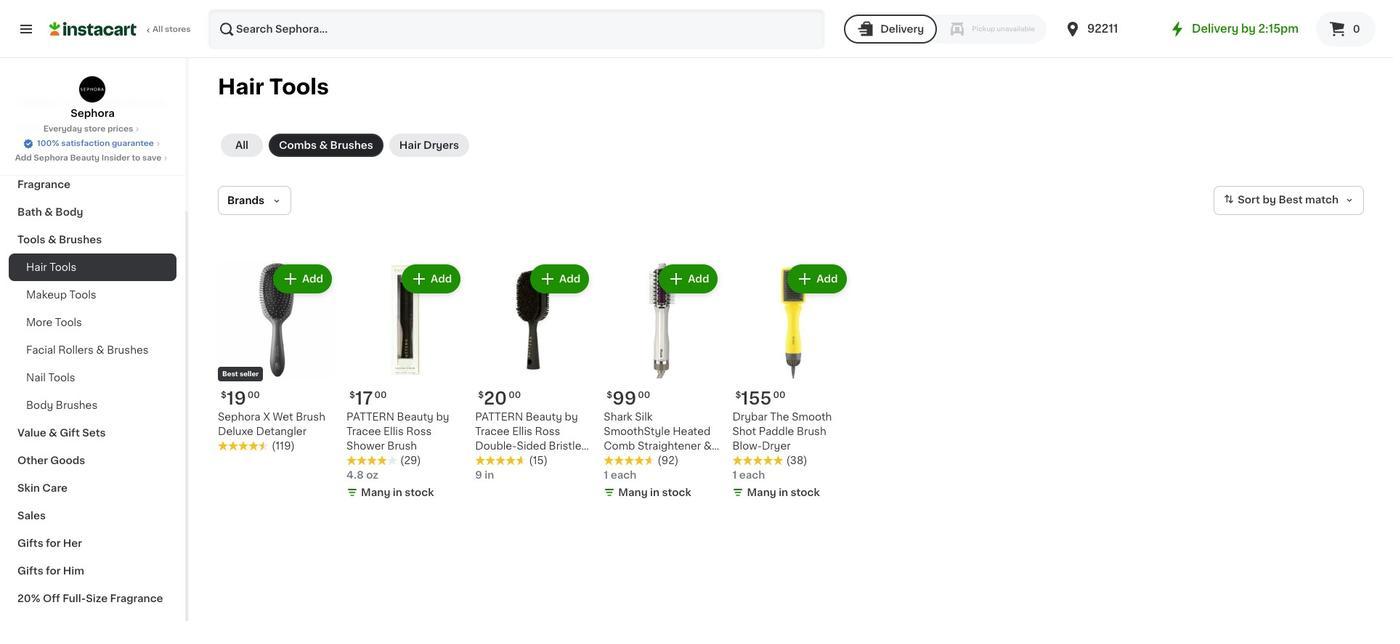 Task type: vqa. For each thing, say whether or not it's contained in the screenshot.
bottommost Dryer
yes



Task type: describe. For each thing, give the bounding box(es) containing it.
x
[[263, 412, 270, 422]]

ross for 17
[[407, 427, 432, 437]]

brushes inside tools & brushes link
[[59, 235, 102, 245]]

00 for 155
[[774, 391, 786, 400]]

shot
[[733, 427, 757, 437]]

sephora link
[[71, 76, 115, 121]]

(92)
[[658, 456, 679, 466]]

hair tools link
[[9, 254, 177, 281]]

hair care
[[17, 152, 67, 162]]

0
[[1354, 24, 1361, 34]]

stock for 17
[[405, 488, 434, 498]]

hair care link
[[9, 143, 177, 171]]

drybar the smooth shot paddle brush blow-dryer
[[733, 412, 832, 451]]

drybar
[[733, 412, 768, 422]]

many in stock for 17
[[361, 488, 434, 498]]

many in stock for 99
[[619, 488, 692, 498]]

99
[[613, 390, 637, 407]]

sort
[[1239, 195, 1261, 205]]

makeup for makeup
[[17, 124, 59, 134]]

9 in
[[475, 470, 494, 480]]

Best match Sort by field
[[1215, 186, 1365, 215]]

& down bath & body
[[48, 235, 56, 245]]

ready
[[91, 97, 125, 107]]

tools for more tools link in the left of the page
[[55, 318, 82, 328]]

brush inside pattern beauty by tracee ellis ross double-sided bristle brush w firm boar & nylon bristles
[[475, 456, 505, 466]]

product group containing 19
[[218, 262, 335, 454]]

skin care
[[17, 483, 67, 493]]

other goods link
[[9, 447, 177, 475]]

in right 9 in the bottom of the page
[[485, 470, 494, 480]]

1 for 99
[[604, 470, 609, 480]]

bristle
[[549, 441, 582, 451]]

for for her
[[46, 539, 61, 549]]

brands button
[[218, 186, 291, 215]]

tracee for 20
[[475, 427, 510, 437]]

1 vertical spatial straightener
[[604, 485, 668, 495]]

brushes inside combs & brushes link
[[330, 140, 373, 150]]

(29)
[[401, 456, 421, 466]]

brush inside drybar the smooth shot paddle brush blow-dryer
[[797, 427, 827, 437]]

makeup tools
[[26, 290, 96, 300]]

value & gift sets link
[[9, 419, 177, 447]]

add for 20
[[560, 274, 581, 284]]

dual
[[659, 456, 683, 466]]

fragrance link
[[9, 171, 177, 198]]

instacart logo image
[[49, 20, 137, 38]]

add button for 99
[[661, 266, 717, 292]]

add button for 17
[[403, 266, 459, 292]]

facial
[[26, 345, 56, 355]]

prices
[[107, 125, 133, 133]]

brush inside the "sephora x wet brush deluxe detangler"
[[296, 412, 326, 422]]

store
[[84, 125, 106, 133]]

sephora for sephora
[[71, 108, 115, 118]]

92211
[[1088, 23, 1119, 34]]

hair inside 'hair tools' link
[[26, 262, 47, 273]]

pattern beauty by tracee ellis ross double-sided bristle brush w firm boar & nylon bristles
[[475, 412, 582, 480]]

more tools link
[[9, 309, 177, 336]]

1 each for 155
[[733, 470, 766, 480]]

holiday party ready beauty
[[17, 97, 165, 107]]

many for 99
[[619, 488, 648, 498]]

satisfaction
[[61, 140, 110, 148]]

00 for 99
[[638, 391, 651, 400]]

ellis for 17
[[384, 427, 404, 437]]

$ for 99
[[607, 391, 613, 400]]

add sephora beauty insider to save
[[15, 154, 162, 162]]

all for all stores
[[153, 25, 163, 33]]

brushes inside facial rollers & brushes link
[[107, 345, 149, 355]]

all for all
[[235, 140, 249, 150]]

in for 17
[[393, 488, 403, 498]]

$ 99 00
[[607, 390, 651, 407]]

her
[[63, 539, 82, 549]]

detangler
[[256, 427, 307, 437]]

0 button
[[1317, 12, 1377, 47]]

smooth
[[792, 412, 832, 422]]

deluxe
[[218, 427, 254, 437]]

party
[[60, 97, 89, 107]]

stores
[[165, 25, 191, 33]]

paddle
[[759, 427, 795, 437]]

20% off full-size fragrance link
[[9, 585, 177, 613]]

care for skin care
[[42, 483, 67, 493]]

add button for 20
[[532, 266, 588, 292]]

more
[[26, 318, 53, 328]]

tools for nail tools link
[[48, 373, 75, 383]]

tools for makeup tools link
[[69, 290, 96, 300]]

1 each for 99
[[604, 470, 637, 480]]

& up 'mode,'
[[704, 441, 712, 451]]

lists
[[41, 45, 66, 55]]

rollers
[[58, 345, 94, 355]]

shark silk smoothstyle heated comb straightener & smoother, dual mode, blow dryer brush & straightener for all hair types
[[604, 412, 717, 510]]

more tools
[[26, 318, 82, 328]]

delivery for delivery by 2:15pm
[[1193, 23, 1239, 34]]

everyday store prices link
[[43, 124, 142, 135]]

smoother,
[[604, 456, 657, 466]]

100% satisfaction guarantee
[[37, 140, 154, 148]]

00 for 17
[[375, 391, 387, 400]]

product group containing 17
[[347, 262, 464, 503]]

comb
[[604, 441, 635, 451]]

combs & brushes
[[279, 140, 373, 150]]

add inside add sephora beauty insider to save link
[[15, 154, 32, 162]]

by inside 'field'
[[1263, 195, 1277, 205]]

all inside shark silk smoothstyle heated comb straightener & smoother, dual mode, blow dryer brush & straightener for all hair types
[[689, 485, 702, 495]]

00 for 20
[[509, 391, 521, 400]]

19
[[227, 390, 246, 407]]

sort by
[[1239, 195, 1277, 205]]

each for 99
[[611, 470, 637, 480]]

tracee for 17
[[347, 427, 381, 437]]

product group containing 155
[[733, 262, 850, 503]]

0 horizontal spatial hair tools
[[26, 262, 77, 273]]

$ 155 00
[[736, 390, 786, 407]]

types
[[628, 499, 659, 510]]

0 vertical spatial straightener
[[638, 441, 701, 451]]

value
[[17, 428, 46, 438]]

other
[[17, 456, 48, 466]]

$ for 155
[[736, 391, 742, 400]]

fragrance inside fragrance 'link'
[[17, 180, 71, 190]]

sales
[[17, 511, 46, 521]]

double-
[[475, 441, 517, 451]]

the
[[771, 412, 790, 422]]

& down 'mode,'
[[695, 470, 703, 480]]

firm
[[519, 456, 541, 466]]

& inside pattern beauty by tracee ellis ross double-sided bristle brush w firm boar & nylon bristles
[[570, 456, 578, 466]]

& right the "bath"
[[44, 207, 53, 217]]

gift
[[60, 428, 80, 438]]

beauty up prices
[[128, 97, 165, 107]]

hair inside hair dryers link
[[400, 140, 421, 150]]

product group containing 20
[[475, 262, 593, 483]]

match
[[1306, 195, 1339, 205]]

goods
[[50, 456, 85, 466]]

oz
[[367, 470, 379, 480]]

delivery by 2:15pm link
[[1169, 20, 1299, 38]]

full-
[[63, 594, 86, 604]]

beauty inside pattern beauty by tracee ellis ross double-sided bristle brush w firm boar & nylon bristles
[[526, 412, 563, 422]]

bath & body link
[[9, 198, 177, 226]]

all stores
[[153, 25, 191, 33]]

hair dryers link
[[389, 134, 470, 157]]

hair inside shark silk smoothstyle heated comb straightener & smoother, dual mode, blow dryer brush & straightener for all hair types
[[604, 499, 625, 510]]

skin care link
[[9, 475, 177, 502]]

beauty down satisfaction
[[70, 154, 100, 162]]

gifts for her
[[17, 539, 82, 549]]

stock for 99
[[662, 488, 692, 498]]

holiday party ready beauty link
[[9, 88, 177, 116]]



Task type: locate. For each thing, give the bounding box(es) containing it.
dryer down 'smoother,'
[[632, 470, 660, 480]]

makeup
[[17, 124, 59, 134], [26, 290, 67, 300]]

all right for
[[689, 485, 702, 495]]

(38)
[[787, 456, 808, 466]]

1 1 from the left
[[604, 470, 609, 480]]

add
[[15, 154, 32, 162], [302, 274, 323, 284], [431, 274, 452, 284], [560, 274, 581, 284], [688, 274, 710, 284], [817, 274, 838, 284]]

many down blow-
[[747, 488, 777, 498]]

add for 99
[[688, 274, 710, 284]]

best for best match
[[1279, 195, 1304, 205]]

add for 155
[[817, 274, 838, 284]]

add for 17
[[431, 274, 452, 284]]

many in stock for 155
[[747, 488, 820, 498]]

$ down best seller
[[221, 391, 227, 400]]

2 horizontal spatial many in stock
[[747, 488, 820, 498]]

bristles
[[508, 470, 547, 480]]

tracee up shower
[[347, 427, 381, 437]]

$ 19 00
[[221, 390, 260, 407]]

all
[[153, 25, 163, 33], [235, 140, 249, 150], [689, 485, 702, 495]]

tracee
[[347, 427, 381, 437], [475, 427, 510, 437]]

$ inside $ 19 00
[[221, 391, 227, 400]]

1 vertical spatial body
[[26, 400, 53, 411]]

for left him
[[46, 566, 61, 576]]

00 right 19
[[248, 391, 260, 400]]

tools down 'hair tools' link
[[69, 290, 96, 300]]

1 vertical spatial care
[[42, 483, 67, 493]]

shower
[[347, 441, 385, 451]]

by inside pattern beauty by tracee ellis ross shower brush
[[436, 412, 450, 422]]

1 horizontal spatial pattern
[[475, 412, 523, 422]]

2 many from the left
[[619, 488, 648, 498]]

2 vertical spatial sephora
[[218, 412, 261, 422]]

$ up double-
[[478, 391, 484, 400]]

gifts for gifts for her
[[17, 539, 43, 549]]

best left match
[[1279, 195, 1304, 205]]

makeup link
[[9, 116, 177, 143]]

ellis up sided
[[513, 427, 533, 437]]

00 inside $ 17 00
[[375, 391, 387, 400]]

★★★★★
[[218, 441, 269, 451], [218, 441, 269, 451], [347, 456, 398, 466], [347, 456, 398, 466], [475, 456, 526, 466], [475, 456, 526, 466], [604, 456, 655, 466], [604, 456, 655, 466], [733, 456, 784, 466], [733, 456, 784, 466]]

body
[[55, 207, 83, 217], [26, 400, 53, 411]]

each down 'smoother,'
[[611, 470, 637, 480]]

brushes down the bath & body link
[[59, 235, 102, 245]]

0 horizontal spatial stock
[[405, 488, 434, 498]]

00 inside $ 155 00
[[774, 391, 786, 400]]

in up types
[[651, 488, 660, 498]]

2 00 from the left
[[375, 391, 387, 400]]

20
[[484, 390, 507, 407]]

0 horizontal spatial 1
[[604, 470, 609, 480]]

tools up makeup tools
[[50, 262, 77, 273]]

1 horizontal spatial 1
[[733, 470, 737, 480]]

0 vertical spatial for
[[46, 539, 61, 549]]

0 vertical spatial body
[[55, 207, 83, 217]]

delivery inside "button"
[[881, 24, 925, 34]]

00 for 19
[[248, 391, 260, 400]]

many in stock down (38)
[[747, 488, 820, 498]]

in down (29)
[[393, 488, 403, 498]]

ross inside pattern beauty by tracee ellis ross shower brush
[[407, 427, 432, 437]]

tools inside nail tools link
[[48, 373, 75, 383]]

None search field
[[208, 9, 826, 49]]

$ up shark
[[607, 391, 613, 400]]

best for best seller
[[222, 371, 238, 377]]

brands
[[227, 196, 265, 206]]

1 vertical spatial all
[[235, 140, 249, 150]]

1 many from the left
[[361, 488, 391, 498]]

for left her at left
[[46, 539, 61, 549]]

fragrance right 'size'
[[110, 594, 163, 604]]

2 add button from the left
[[403, 266, 459, 292]]

pattern down $ 17 00
[[347, 412, 395, 422]]

pattern
[[347, 412, 395, 422], [475, 412, 523, 422]]

silk
[[635, 412, 653, 422]]

$ up shower
[[350, 391, 355, 400]]

shark
[[604, 412, 633, 422]]

dryer inside shark silk smoothstyle heated comb straightener & smoother, dual mode, blow dryer brush & straightener for all hair types
[[632, 470, 660, 480]]

many in stock down oz
[[361, 488, 434, 498]]

tools
[[269, 76, 329, 97], [17, 235, 45, 245], [50, 262, 77, 273], [69, 290, 96, 300], [55, 318, 82, 328], [48, 373, 75, 383]]

blow-
[[733, 441, 762, 451]]

& right combs
[[319, 140, 328, 150]]

3 product group from the left
[[475, 262, 593, 483]]

0 vertical spatial sephora
[[71, 108, 115, 118]]

pattern for 17
[[347, 412, 395, 422]]

brushes down more tools link in the left of the page
[[107, 345, 149, 355]]

00 right 17
[[375, 391, 387, 400]]

0 vertical spatial dryer
[[762, 441, 791, 451]]

2 pattern from the left
[[475, 412, 523, 422]]

stock down (38)
[[791, 488, 820, 498]]

combs & brushes link
[[269, 134, 384, 157]]

gifts up 20%
[[17, 566, 43, 576]]

makeup tools link
[[9, 281, 177, 309]]

3 add button from the left
[[532, 266, 588, 292]]

0 horizontal spatial delivery
[[881, 24, 925, 34]]

hair down tools & brushes
[[26, 262, 47, 273]]

1 many in stock from the left
[[361, 488, 434, 498]]

best inside "product" group
[[222, 371, 238, 377]]

1 horizontal spatial dryer
[[762, 441, 791, 451]]

all left stores
[[153, 25, 163, 33]]

4 add button from the left
[[661, 266, 717, 292]]

ross
[[407, 427, 432, 437], [535, 427, 561, 437]]

2 tracee from the left
[[475, 427, 510, 437]]

brush up for
[[663, 470, 693, 480]]

1 vertical spatial sephora
[[34, 154, 68, 162]]

sided
[[517, 441, 547, 451]]

& left "gift" in the bottom of the page
[[49, 428, 57, 438]]

2 product group from the left
[[347, 262, 464, 503]]

hair left types
[[604, 499, 625, 510]]

1 for 155
[[733, 470, 737, 480]]

92211 button
[[1065, 9, 1152, 49]]

1 vertical spatial for
[[46, 566, 61, 576]]

all up brands
[[235, 140, 249, 150]]

2 stock from the left
[[662, 488, 692, 498]]

straightener up dual
[[638, 441, 701, 451]]

for
[[670, 485, 687, 495]]

ellis for 20
[[513, 427, 533, 437]]

3 stock from the left
[[791, 488, 820, 498]]

0 horizontal spatial fragrance
[[17, 180, 71, 190]]

2 horizontal spatial stock
[[791, 488, 820, 498]]

mode,
[[685, 456, 717, 466]]

brush right the wet
[[296, 412, 326, 422]]

1 horizontal spatial many
[[619, 488, 648, 498]]

0 horizontal spatial many
[[361, 488, 391, 498]]

2 horizontal spatial many
[[747, 488, 777, 498]]

hair
[[218, 76, 264, 97], [400, 140, 421, 150], [17, 152, 39, 162], [26, 262, 47, 273], [604, 499, 625, 510]]

1 vertical spatial hair tools
[[26, 262, 77, 273]]

straightener
[[638, 441, 701, 451], [604, 485, 668, 495]]

tools down the "bath"
[[17, 235, 45, 245]]

tracee up double-
[[475, 427, 510, 437]]

$ up drybar
[[736, 391, 742, 400]]

brushes inside the body brushes link
[[56, 400, 98, 411]]

0 vertical spatial best
[[1279, 195, 1304, 205]]

0 horizontal spatial tracee
[[347, 427, 381, 437]]

delivery by 2:15pm
[[1193, 23, 1299, 34]]

5 product group from the left
[[733, 262, 850, 503]]

00 right '99'
[[638, 391, 651, 400]]

care down 100%
[[42, 152, 67, 162]]

gifts for him link
[[9, 557, 177, 585]]

1 pattern from the left
[[347, 412, 395, 422]]

pattern for 20
[[475, 412, 523, 422]]

stock for 155
[[791, 488, 820, 498]]

add sephora beauty insider to save link
[[15, 153, 170, 164]]

(119)
[[272, 441, 295, 451]]

0 horizontal spatial body
[[26, 400, 53, 411]]

pattern beauty by tracee ellis ross shower brush
[[347, 412, 450, 451]]

many for 17
[[361, 488, 391, 498]]

makeup for makeup tools
[[26, 290, 67, 300]]

beauty inside pattern beauty by tracee ellis ross shower brush
[[397, 412, 434, 422]]

0 vertical spatial gifts
[[17, 539, 43, 549]]

stock down (29)
[[405, 488, 434, 498]]

brush up nylon
[[475, 456, 505, 466]]

ross for 20
[[535, 427, 561, 437]]

tools & brushes
[[17, 235, 102, 245]]

many down oz
[[361, 488, 391, 498]]

ross up (29)
[[407, 427, 432, 437]]

ross up sided
[[535, 427, 561, 437]]

1 for from the top
[[46, 539, 61, 549]]

by inside pattern beauty by tracee ellis ross double-sided bristle brush w firm boar & nylon bristles
[[565, 412, 578, 422]]

1 ross from the left
[[407, 427, 432, 437]]

brushes
[[330, 140, 373, 150], [59, 235, 102, 245], [107, 345, 149, 355], [56, 400, 98, 411]]

sephora down 100%
[[34, 154, 68, 162]]

body down nail
[[26, 400, 53, 411]]

for for him
[[46, 566, 61, 576]]

many for 155
[[747, 488, 777, 498]]

gifts for gifts for him
[[17, 566, 43, 576]]

care right skin
[[42, 483, 67, 493]]

& right rollers
[[96, 345, 104, 355]]

delivery for delivery
[[881, 24, 925, 34]]

3 00 from the left
[[509, 391, 521, 400]]

4.8 oz
[[347, 470, 379, 480]]

1 horizontal spatial all
[[235, 140, 249, 150]]

blow
[[604, 470, 629, 480]]

3 $ from the left
[[478, 391, 484, 400]]

in for 99
[[651, 488, 660, 498]]

many up types
[[619, 488, 648, 498]]

20%
[[17, 594, 40, 604]]

service type group
[[845, 15, 1047, 44]]

1 vertical spatial gifts
[[17, 566, 43, 576]]

him
[[63, 566, 84, 576]]

1 each down blow-
[[733, 470, 766, 480]]

straightener up types
[[604, 485, 668, 495]]

0 vertical spatial hair tools
[[218, 76, 329, 97]]

1 each from the left
[[611, 470, 637, 480]]

$ inside $ 155 00
[[736, 391, 742, 400]]

each down blow-
[[740, 470, 766, 480]]

1 vertical spatial fragrance
[[110, 594, 163, 604]]

tools inside 'hair tools' link
[[50, 262, 77, 273]]

2 horizontal spatial all
[[689, 485, 702, 495]]

tools inside more tools link
[[55, 318, 82, 328]]

sephora inside the "sephora x wet brush deluxe detangler"
[[218, 412, 261, 422]]

brushes up "gift" in the bottom of the page
[[56, 400, 98, 411]]

0 vertical spatial makeup
[[17, 124, 59, 134]]

all stores link
[[49, 9, 192, 49]]

best inside 'field'
[[1279, 195, 1304, 205]]

1 horizontal spatial hair tools
[[218, 76, 329, 97]]

00 inside $ 19 00
[[248, 391, 260, 400]]

5 $ from the left
[[736, 391, 742, 400]]

0 vertical spatial care
[[42, 152, 67, 162]]

pattern inside pattern beauty by tracee ellis ross shower brush
[[347, 412, 395, 422]]

gifts for her link
[[9, 530, 177, 557]]

Search field
[[209, 10, 824, 48]]

2 $ from the left
[[350, 391, 355, 400]]

1 gifts from the top
[[17, 539, 43, 549]]

0 vertical spatial all
[[153, 25, 163, 33]]

hair tools down tools & brushes
[[26, 262, 77, 273]]

1 tracee from the left
[[347, 427, 381, 437]]

tools inside tools & brushes link
[[17, 235, 45, 245]]

makeup up more
[[26, 290, 67, 300]]

hair down 100%
[[17, 152, 39, 162]]

1 vertical spatial dryer
[[632, 470, 660, 480]]

5 add button from the left
[[790, 266, 846, 292]]

beauty up sided
[[526, 412, 563, 422]]

nail tools
[[26, 373, 75, 383]]

9
[[475, 470, 482, 480]]

155
[[742, 390, 772, 407]]

body brushes link
[[9, 392, 177, 419]]

add button for 155
[[790, 266, 846, 292]]

ellis up shower
[[384, 427, 404, 437]]

brushes right combs
[[330, 140, 373, 150]]

dryer
[[762, 441, 791, 451], [632, 470, 660, 480]]

0 horizontal spatial all
[[153, 25, 163, 33]]

0 horizontal spatial best
[[222, 371, 238, 377]]

ellis
[[384, 427, 404, 437], [513, 427, 533, 437]]

1 horizontal spatial body
[[55, 207, 83, 217]]

bath
[[17, 207, 42, 217]]

makeup up 100%
[[17, 124, 59, 134]]

3 many in stock from the left
[[747, 488, 820, 498]]

2 1 each from the left
[[733, 470, 766, 480]]

tools inside makeup tools link
[[69, 290, 96, 300]]

hair inside hair care link
[[17, 152, 39, 162]]

$ for 20
[[478, 391, 484, 400]]

each
[[611, 470, 637, 480], [740, 470, 766, 480]]

sales link
[[9, 502, 177, 530]]

brush up (29)
[[388, 441, 417, 451]]

other goods
[[17, 456, 85, 466]]

heated
[[673, 427, 711, 437]]

2 for from the top
[[46, 566, 61, 576]]

1 product group from the left
[[218, 262, 335, 454]]

tracee inside pattern beauty by tracee ellis ross shower brush
[[347, 427, 381, 437]]

add button for 19
[[275, 266, 331, 292]]

0 horizontal spatial each
[[611, 470, 637, 480]]

tools for 'hair tools' link
[[50, 262, 77, 273]]

ellis inside pattern beauty by tracee ellis ross double-sided bristle brush w firm boar & nylon bristles
[[513, 427, 533, 437]]

product group
[[218, 262, 335, 454], [347, 262, 464, 503], [475, 262, 593, 483], [604, 262, 721, 510], [733, 262, 850, 503]]

1 horizontal spatial best
[[1279, 195, 1304, 205]]

combs
[[279, 140, 317, 150]]

1 each down 'smoother,'
[[604, 470, 637, 480]]

1 add button from the left
[[275, 266, 331, 292]]

1 down blow-
[[733, 470, 737, 480]]

many in stock up types
[[619, 488, 692, 498]]

2 1 from the left
[[733, 470, 737, 480]]

body up tools & brushes
[[55, 207, 83, 217]]

pattern down $ 20 00
[[475, 412, 523, 422]]

1 stock from the left
[[405, 488, 434, 498]]

2 ellis from the left
[[513, 427, 533, 437]]

0 horizontal spatial ross
[[407, 427, 432, 437]]

1 1 each from the left
[[604, 470, 637, 480]]

3 many from the left
[[747, 488, 777, 498]]

best match
[[1279, 195, 1339, 205]]

00 inside $ 20 00
[[509, 391, 521, 400]]

1 vertical spatial best
[[222, 371, 238, 377]]

all inside all stores link
[[153, 25, 163, 33]]

1 horizontal spatial fragrance
[[110, 594, 163, 604]]

to
[[132, 154, 140, 162]]

in for 155
[[779, 488, 789, 498]]

everyday store prices
[[43, 125, 133, 133]]

brush down 'smooth'
[[797, 427, 827, 437]]

product group containing 99
[[604, 262, 721, 510]]

tools right nail
[[48, 373, 75, 383]]

00 right 20
[[509, 391, 521, 400]]

holiday
[[17, 97, 58, 107]]

dryer inside drybar the smooth shot paddle brush blow-dryer
[[762, 441, 791, 451]]

$ for 17
[[350, 391, 355, 400]]

0 horizontal spatial many in stock
[[361, 488, 434, 498]]

0 horizontal spatial ellis
[[384, 427, 404, 437]]

0 horizontal spatial 1 each
[[604, 470, 637, 480]]

tools up combs
[[269, 76, 329, 97]]

1 horizontal spatial delivery
[[1193, 23, 1239, 34]]

2 many in stock from the left
[[619, 488, 692, 498]]

care for hair care
[[42, 152, 67, 162]]

$ inside $ 17 00
[[350, 391, 355, 400]]

sephora up deluxe
[[218, 412, 261, 422]]

facial rollers & brushes
[[26, 345, 149, 355]]

everyday
[[43, 125, 82, 133]]

00 up the
[[774, 391, 786, 400]]

0 horizontal spatial dryer
[[632, 470, 660, 480]]

hair left dryers
[[400, 140, 421, 150]]

1 down 'smoother,'
[[604, 470, 609, 480]]

delivery
[[1193, 23, 1239, 34], [881, 24, 925, 34]]

each for 155
[[740, 470, 766, 480]]

1 horizontal spatial sephora
[[71, 108, 115, 118]]

2 gifts from the top
[[17, 566, 43, 576]]

wet
[[273, 412, 293, 422]]

beauty
[[128, 97, 165, 107], [70, 154, 100, 162], [397, 412, 434, 422], [526, 412, 563, 422]]

brush inside pattern beauty by tracee ellis ross shower brush
[[388, 441, 417, 451]]

insider
[[102, 154, 130, 162]]

17
[[355, 390, 373, 407]]

in down (38)
[[779, 488, 789, 498]]

4 00 from the left
[[638, 391, 651, 400]]

1 horizontal spatial stock
[[662, 488, 692, 498]]

1 $ from the left
[[221, 391, 227, 400]]

0 vertical spatial fragrance
[[17, 180, 71, 190]]

ross inside pattern beauty by tracee ellis ross double-sided bristle brush w firm boar & nylon bristles
[[535, 427, 561, 437]]

gifts down sales
[[17, 539, 43, 549]]

dryers
[[424, 140, 459, 150]]

add for 19
[[302, 274, 323, 284]]

1 horizontal spatial ross
[[535, 427, 561, 437]]

fragrance inside the 20% off full-size fragrance link
[[110, 594, 163, 604]]

2 vertical spatial all
[[689, 485, 702, 495]]

size
[[86, 594, 108, 604]]

1 horizontal spatial tracee
[[475, 427, 510, 437]]

care
[[42, 152, 67, 162], [42, 483, 67, 493]]

2 each from the left
[[740, 470, 766, 480]]

dryer down the paddle
[[762, 441, 791, 451]]

fragrance down hair care
[[17, 180, 71, 190]]

2 horizontal spatial sephora
[[218, 412, 261, 422]]

$ inside $ 99 00
[[607, 391, 613, 400]]

best left seller
[[222, 371, 238, 377]]

00 inside $ 99 00
[[638, 391, 651, 400]]

boar
[[544, 456, 568, 466]]

1 horizontal spatial each
[[740, 470, 766, 480]]

5 00 from the left
[[774, 391, 786, 400]]

nail tools link
[[9, 364, 177, 392]]

$ inside $ 20 00
[[478, 391, 484, 400]]

4 $ from the left
[[607, 391, 613, 400]]

body brushes
[[26, 400, 98, 411]]

delivery button
[[845, 15, 938, 44]]

sephora for sephora x wet brush deluxe detangler
[[218, 412, 261, 422]]

pattern inside pattern beauty by tracee ellis ross double-sided bristle brush w firm boar & nylon bristles
[[475, 412, 523, 422]]

2 ross from the left
[[535, 427, 561, 437]]

1 horizontal spatial many in stock
[[619, 488, 692, 498]]

all inside all link
[[235, 140, 249, 150]]

brush inside shark silk smoothstyle heated comb straightener & smoother, dual mode, blow dryer brush & straightener for all hair types
[[663, 470, 693, 480]]

1 vertical spatial makeup
[[26, 290, 67, 300]]

beauty up (29)
[[397, 412, 434, 422]]

& down bristle
[[570, 456, 578, 466]]

hair tools up combs
[[218, 76, 329, 97]]

1 horizontal spatial ellis
[[513, 427, 533, 437]]

1 horizontal spatial 1 each
[[733, 470, 766, 480]]

1 00 from the left
[[248, 391, 260, 400]]

lists link
[[9, 36, 177, 65]]

sephora down holiday party ready beauty on the top left of page
[[71, 108, 115, 118]]

0 horizontal spatial sephora
[[34, 154, 68, 162]]

4.8
[[347, 470, 364, 480]]

0 horizontal spatial pattern
[[347, 412, 395, 422]]

tracee inside pattern beauty by tracee ellis ross double-sided bristle brush w firm boar & nylon bristles
[[475, 427, 510, 437]]

4 product group from the left
[[604, 262, 721, 510]]

add button
[[275, 266, 331, 292], [403, 266, 459, 292], [532, 266, 588, 292], [661, 266, 717, 292], [790, 266, 846, 292]]

sephora logo image
[[79, 76, 106, 103]]

gifts for him
[[17, 566, 84, 576]]

ellis inside pattern beauty by tracee ellis ross shower brush
[[384, 427, 404, 437]]

stock down dual
[[662, 488, 692, 498]]

tools down makeup tools
[[55, 318, 82, 328]]

value & gift sets
[[17, 428, 106, 438]]

1 ellis from the left
[[384, 427, 404, 437]]

hair up all link
[[218, 76, 264, 97]]

$ for 19
[[221, 391, 227, 400]]



